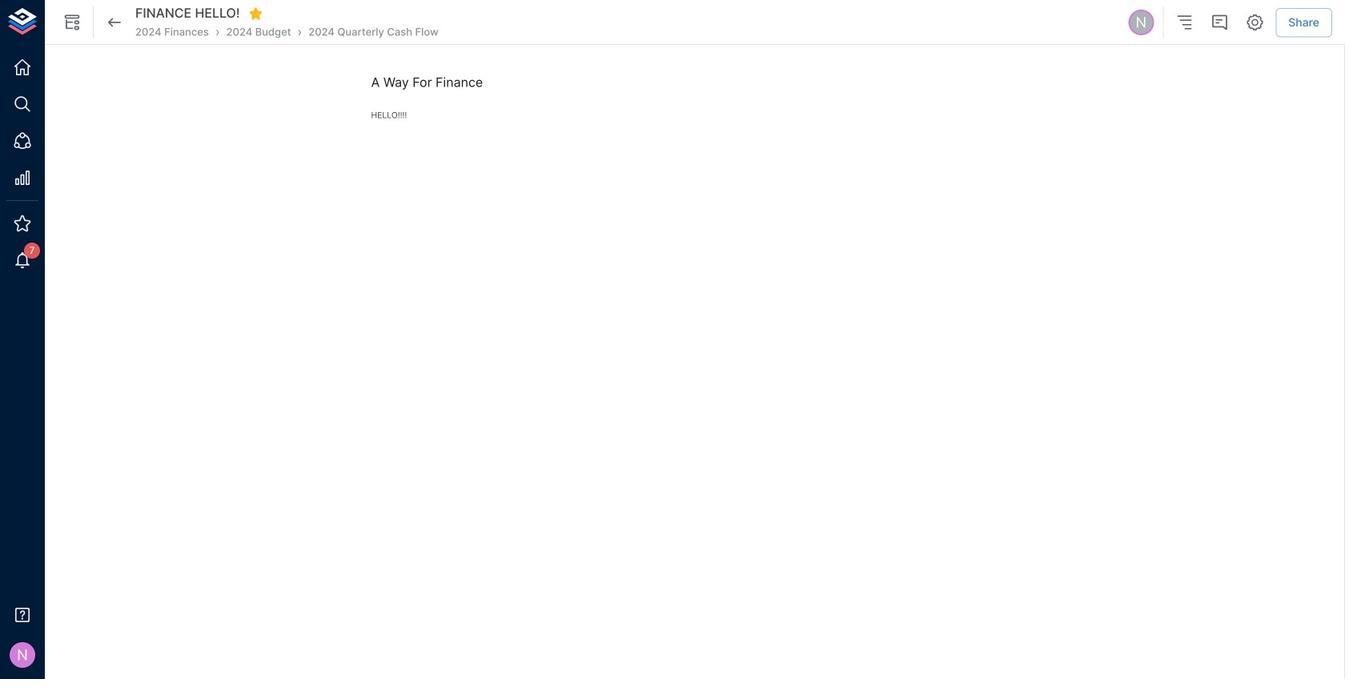 Task type: locate. For each thing, give the bounding box(es) containing it.
go back image
[[105, 13, 124, 32]]

show wiki image
[[62, 13, 82, 32]]

settings image
[[1246, 13, 1265, 32]]

table of contents image
[[1175, 13, 1195, 32]]



Task type: describe. For each thing, give the bounding box(es) containing it.
remove favorite image
[[249, 6, 263, 21]]

comments image
[[1211, 13, 1230, 32]]



Task type: vqa. For each thing, say whether or not it's contained in the screenshot.
Employee Handbook Acknowledgement Form image
no



